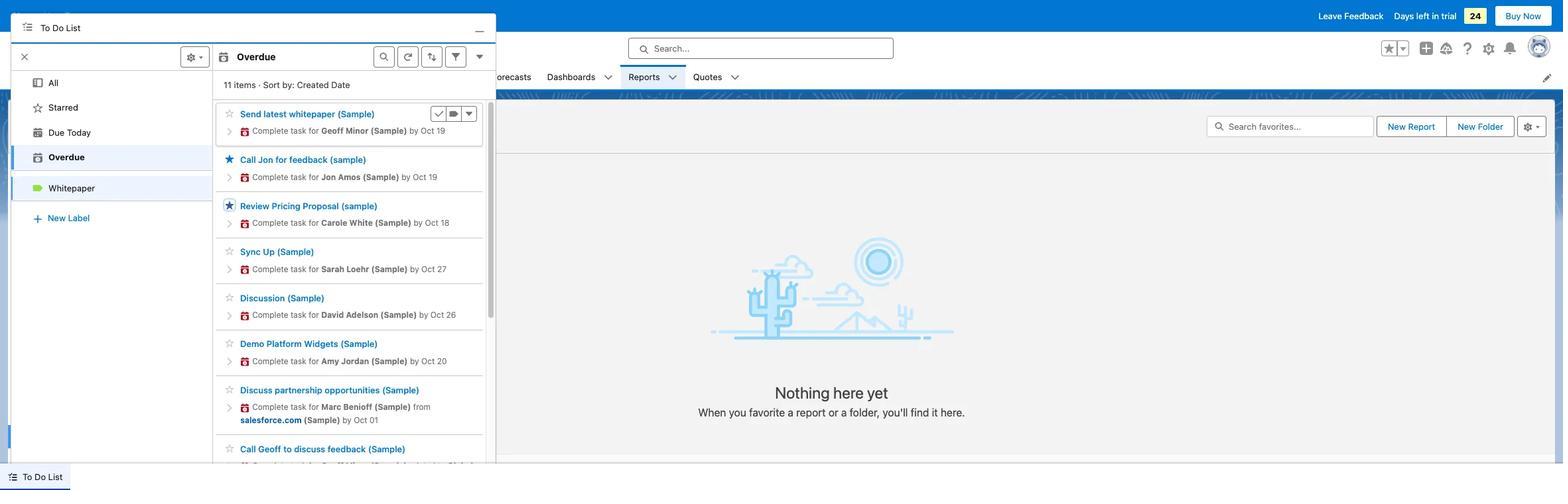 Task type: vqa. For each thing, say whether or not it's contained in the screenshot.
New
yes



Task type: describe. For each thing, give the bounding box(es) containing it.
1 vertical spatial created
[[29, 206, 61, 216]]

label
[[68, 213, 90, 224]]

contacts
[[265, 71, 301, 82]]

text default image inside discuss partnership opportunities (sample) element
[[240, 404, 250, 413]]

benioff
[[343, 403, 372, 413]]

complete task for carole white (sample) by oct 18
[[252, 218, 449, 228]]

to do list button
[[0, 464, 71, 491]]

1 a from the left
[[788, 407, 794, 419]]

for for (sample)
[[309, 311, 319, 320]]

demo platform widgets (sample) link
[[240, 339, 378, 350]]

text default image inside dashboards list item
[[603, 73, 613, 82]]

dashboards link
[[539, 65, 603, 90]]

due today
[[48, 127, 91, 138]]

here.
[[941, 407, 965, 419]]

contacts list item
[[257, 65, 327, 90]]

for inside the call geoff to discuss feedback (sample) element
[[309, 462, 319, 472]]

0 vertical spatial feedback
[[289, 155, 328, 165]]

text default image inside quotes list item
[[730, 73, 739, 82]]

created inside the to do list dialog
[[297, 79, 329, 90]]

by inside complete task for marc benioff (sample) from salesforce.com (sample) by oct 01
[[342, 416, 352, 426]]

complete for pricing
[[252, 218, 288, 228]]

folder,
[[850, 407, 880, 419]]

forecasts link
[[484, 65, 539, 90]]

reports list item
[[621, 65, 685, 90]]

task for (sample)
[[291, 264, 306, 274]]

days
[[1394, 11, 1414, 21]]

(sample) up david
[[287, 293, 325, 304]]

0
[[17, 136, 22, 146]]

complete for partnership
[[252, 403, 288, 413]]

(sample) up jordan
[[340, 339, 378, 350]]

opportunities link
[[327, 65, 398, 90]]

widgets inside global media - 270 widgets (sample)
[[290, 475, 323, 485]]

24
[[1470, 11, 1481, 21]]

oct for review pricing proposal (sample)
[[425, 218, 438, 228]]

quotes link
[[685, 65, 730, 90]]

platform
[[267, 339, 302, 350]]

complete for (sample)
[[252, 311, 288, 320]]

amos
[[338, 172, 361, 182]]

oct inside complete task for marc benioff (sample) from salesforce.com (sample) by oct 01
[[354, 416, 367, 426]]

by for review pricing proposal (sample)
[[414, 218, 423, 228]]

forecasts
[[492, 71, 531, 82]]

(sample) down marc
[[304, 416, 340, 426]]

new label
[[48, 213, 90, 224]]

proposal
[[303, 201, 339, 212]]

by for demo platform widgets (sample)
[[410, 357, 419, 367]]

review pricing proposal (sample)
[[240, 201, 378, 212]]

buy now button
[[1494, 5, 1552, 27]]

global media - 270 widgets (sample)
[[240, 462, 473, 485]]

choose
[[11, 11, 42, 21]]

by for send latest whitepaper (sample)
[[409, 126, 418, 136]]

quotes
[[693, 71, 722, 82]]

complete for platform
[[252, 357, 288, 367]]

new for new label
[[48, 213, 66, 224]]

recent
[[29, 181, 57, 191]]

search...
[[654, 43, 690, 54]]

find
[[911, 407, 929, 419]]

by for sync up (sample)
[[410, 264, 419, 274]]

sarah
[[321, 264, 344, 274]]

demo
[[240, 339, 264, 350]]

complete task for sarah loehr (sample) by oct 27
[[252, 264, 447, 274]]

overdue link
[[11, 145, 212, 170]]

quotes list item
[[685, 65, 747, 90]]

call jon for feedback (sample) element
[[216, 149, 483, 192]]

complete task for geoff minor (sample) by oct 19
[[252, 126, 445, 136]]

minor for related
[[346, 462, 369, 472]]

text default image left your
[[22, 21, 33, 32]]

27
[[437, 264, 447, 274]]

choose your tour button
[[11, 5, 95, 27]]

(sample) inside global media - 270 widgets (sample)
[[325, 475, 362, 485]]

(sample) up call jon for feedback (sample) element
[[371, 126, 407, 136]]

david
[[321, 311, 344, 320]]

1 vertical spatial to
[[438, 462, 445, 472]]

marc
[[321, 403, 341, 413]]

accounts
[[194, 71, 232, 82]]

(sample) right white
[[375, 218, 411, 228]]

demo platform widgets (sample) element
[[216, 333, 483, 377]]

search... button
[[628, 38, 894, 59]]

yet
[[867, 384, 888, 403]]

adelson
[[346, 311, 378, 320]]

text default image inside sync up (sample) element
[[240, 265, 250, 275]]

minor for by
[[346, 126, 369, 136]]

items inside reports all favorites 0 items
[[24, 136, 44, 146]]

complete task for marc benioff (sample) from salesforce.com (sample) by oct 01
[[240, 403, 431, 426]]

opportunities
[[335, 71, 390, 82]]

salesforce.com link
[[240, 416, 302, 426]]

sub page element
[[11, 71, 212, 235]]

for for partnership
[[309, 403, 319, 413]]

sync up (sample) element
[[216, 241, 483, 285]]

task inside discussion (sample) element
[[291, 311, 306, 320]]

text default image inside all link
[[33, 78, 43, 88]]

1 horizontal spatial jon
[[321, 172, 336, 182]]

buy
[[1506, 11, 1521, 21]]

270
[[272, 475, 288, 485]]

from
[[413, 403, 431, 413]]

for for pricing
[[309, 218, 319, 228]]

reports link
[[621, 65, 668, 90]]

to inside button
[[23, 472, 32, 483]]

-
[[266, 475, 270, 485]]

oct for send latest whitepaper (sample)
[[421, 126, 434, 136]]

demo platform widgets (sample)
[[240, 339, 378, 350]]

leave feedback
[[1319, 11, 1384, 21]]

for inside call jon for feedback (sample) link
[[275, 155, 287, 165]]

call geoff to discuss feedback (sample)
[[240, 444, 406, 455]]

latest
[[264, 109, 287, 119]]

complete task for david adelson (sample) by oct 26
[[252, 311, 456, 320]]

text default image inside reports list item
[[668, 73, 677, 82]]

by inside created by me link
[[64, 206, 73, 216]]

for for latest
[[309, 126, 319, 136]]

26
[[446, 311, 456, 320]]

tour
[[65, 11, 83, 21]]

text default image inside to do list button
[[8, 473, 17, 483]]

you
[[729, 407, 746, 419]]

(sample) right adelson
[[380, 311, 417, 320]]

11
[[224, 79, 232, 90]]

(sample) left related
[[371, 462, 407, 472]]

oct for demo platform widgets (sample)
[[421, 357, 435, 367]]

(sample) up complete task for geoff minor (sample) by oct 19
[[337, 109, 375, 119]]

reports all favorites 0 items
[[17, 104, 86, 146]]

call jon for feedback (sample)
[[240, 155, 366, 165]]

new report
[[1388, 121, 1435, 132]]

complete for jon
[[252, 172, 288, 182]]

complete task for amy jordan (sample) by oct 20
[[252, 357, 447, 367]]

text default image inside whitepaper link
[[33, 183, 43, 194]]

0 vertical spatial widgets
[[304, 339, 338, 350]]

text default image inside review pricing proposal (sample) element
[[240, 219, 250, 229]]

new for new report
[[1388, 121, 1406, 132]]

contacts link
[[257, 65, 309, 90]]

list inside the to do list dialog
[[11, 71, 212, 170]]

text default image inside due today link
[[33, 128, 43, 138]]



Task type: locate. For each thing, give the bounding box(es) containing it.
new left 'label'
[[48, 213, 66, 224]]

task inside complete task for marc benioff (sample) from salesforce.com (sample) by oct 01
[[291, 403, 306, 413]]

1 vertical spatial list
[[48, 472, 63, 483]]

for inside "demo platform widgets (sample)" element
[[309, 357, 319, 367]]

2 vertical spatial reports
[[24, 159, 65, 169]]

geoff for complete task for geoff minor (sample) by oct 19
[[321, 126, 344, 136]]

0 horizontal spatial jon
[[258, 155, 273, 165]]

feedback up the complete task for geoff minor (sample) related to
[[328, 444, 366, 455]]

pricing
[[272, 201, 300, 212]]

18
[[441, 218, 449, 228]]

task down partnership on the left bottom of page
[[291, 403, 306, 413]]

by for call jon for feedback (sample)
[[401, 172, 411, 182]]

task down review pricing proposal (sample) link on the top left of page
[[291, 218, 306, 228]]

0 vertical spatial reports
[[629, 71, 660, 82]]

complete down latest
[[252, 126, 288, 136]]

white
[[349, 218, 373, 228]]

0 vertical spatial items
[[234, 79, 256, 90]]

task for for
[[291, 172, 306, 182]]

0 horizontal spatial created
[[29, 206, 61, 216]]

oct inside send latest whitepaper (sample) element
[[421, 126, 434, 136]]

7 task from the top
[[291, 403, 306, 413]]

1 task from the top
[[291, 126, 306, 136]]

text default image down search...
[[668, 73, 677, 82]]

trial
[[1441, 11, 1457, 21]]

task for opportunities
[[291, 403, 306, 413]]

call
[[240, 155, 256, 165], [240, 444, 256, 455]]

discussion (sample) element
[[216, 287, 483, 331]]

to do list inside button
[[23, 472, 63, 483]]

all up 0
[[17, 117, 31, 132]]

starred link
[[11, 96, 212, 120]]

1 complete from the top
[[252, 126, 288, 136]]

geoff
[[321, 126, 344, 136], [258, 444, 281, 455], [321, 462, 344, 472]]

discuss partnership opportunities (sample) link
[[240, 385, 419, 396]]

2 call from the top
[[240, 444, 256, 455]]

19 for send latest whitepaper (sample)
[[436, 126, 445, 136]]

0 vertical spatial call
[[240, 155, 256, 165]]

when
[[698, 407, 726, 419]]

0 horizontal spatial to
[[283, 444, 292, 455]]

geoff down 'salesforce.com' "link"
[[258, 444, 281, 455]]

sales
[[45, 70, 74, 84]]

text default image up media
[[240, 463, 250, 472]]

by for discussion (sample)
[[419, 311, 428, 320]]

minor inside the call geoff to discuss feedback (sample) element
[[346, 462, 369, 472]]

to do list dialog
[[11, 13, 496, 491]]

complete down review
[[252, 218, 288, 228]]

carole
[[321, 218, 347, 228]]

complete down up
[[252, 264, 288, 274]]

me
[[76, 206, 88, 216]]

(sample) down 01
[[368, 444, 406, 455]]

text default image
[[218, 51, 229, 62], [33, 103, 43, 113], [240, 127, 250, 136], [33, 128, 43, 138], [33, 152, 43, 163], [240, 173, 250, 183], [33, 183, 43, 194], [240, 265, 250, 275], [240, 312, 250, 321], [240, 404, 250, 413], [8, 473, 17, 483]]

discussion (sample) link
[[240, 293, 325, 304]]

complete inside review pricing proposal (sample) element
[[252, 218, 288, 228]]

geoff down call geoff to discuss feedback (sample) link at the left bottom of the page
[[321, 462, 344, 472]]

oct inside "demo platform widgets (sample)" element
[[421, 357, 435, 367]]

task inside call jon for feedback (sample) element
[[291, 172, 306, 182]]

text default image
[[22, 21, 33, 32], [603, 73, 613, 82], [668, 73, 677, 82], [730, 73, 739, 82], [33, 78, 43, 88], [240, 219, 250, 229], [240, 358, 250, 367], [240, 463, 250, 472]]

0 horizontal spatial items
[[24, 136, 44, 146]]

task down demo platform widgets (sample) link
[[291, 357, 306, 367]]

oct inside discussion (sample) element
[[430, 311, 444, 320]]

list for text default icon on the left of your
[[66, 22, 81, 33]]

task down send latest whitepaper (sample) link
[[291, 126, 306, 136]]

geoff for complete task for geoff minor (sample) related to
[[321, 462, 344, 472]]

text default image down demo
[[240, 358, 250, 367]]

2 horizontal spatial new
[[1458, 121, 1476, 132]]

review pricing proposal (sample) link
[[240, 201, 378, 212]]

task for widgets
[[291, 357, 306, 367]]

1 horizontal spatial items
[[234, 79, 256, 90]]

text default image inside starred link
[[33, 103, 43, 113]]

complete down platform
[[252, 357, 288, 367]]

oct inside call jon for feedback (sample) element
[[413, 172, 426, 182]]

for down whitepaper
[[309, 126, 319, 136]]

(sample) right amos
[[363, 172, 399, 182]]

text default image right quotes
[[730, 73, 739, 82]]

text default image inside send latest whitepaper (sample) element
[[240, 127, 250, 136]]

for inside review pricing proposal (sample) element
[[309, 218, 319, 228]]

dashboards
[[547, 71, 595, 82]]

by inside sync up (sample) element
[[410, 264, 419, 274]]

call for call geoff to discuss feedback (sample)
[[240, 444, 256, 455]]

widgets
[[304, 339, 338, 350], [290, 475, 323, 485]]

for for platform
[[309, 357, 319, 367]]

created right by:
[[297, 79, 329, 90]]

2 a from the left
[[841, 407, 847, 419]]

1 horizontal spatial a
[[841, 407, 847, 419]]

0 vertical spatial 19
[[436, 126, 445, 136]]

all inside list
[[48, 77, 58, 88]]

text default image inside "demo platform widgets (sample)" element
[[240, 358, 250, 367]]

jon left amos
[[321, 172, 336, 182]]

complete up review
[[252, 172, 288, 182]]

(sample) up white
[[341, 201, 378, 212]]

complete inside sync up (sample) element
[[252, 264, 288, 274]]

complete inside the call geoff to discuss feedback (sample) element
[[252, 462, 288, 472]]

complete up '-'
[[252, 462, 288, 472]]

1 vertical spatial jon
[[321, 172, 336, 182]]

complete task for geoff minor (sample) related to
[[252, 462, 448, 472]]

0 vertical spatial to
[[283, 444, 292, 455]]

reports left the 'starred'
[[17, 104, 48, 115]]

1 horizontal spatial created
[[297, 79, 329, 90]]

here
[[833, 384, 864, 403]]

created down "recent"
[[29, 206, 61, 216]]

new inside sub page element
[[48, 213, 66, 224]]

5 complete from the top
[[252, 311, 288, 320]]

call up media
[[240, 444, 256, 455]]

1 vertical spatial overdue
[[48, 152, 85, 163]]

task down sync up (sample) link
[[291, 264, 306, 274]]

to left discuss on the bottom left of the page
[[283, 444, 292, 455]]

(sample)
[[337, 109, 375, 119], [371, 126, 407, 136], [363, 172, 399, 182], [375, 218, 411, 228], [277, 247, 314, 258], [371, 264, 408, 274], [287, 293, 325, 304], [380, 311, 417, 320], [340, 339, 378, 350], [371, 357, 408, 367], [382, 385, 419, 396], [374, 403, 411, 413], [304, 416, 340, 426], [368, 444, 406, 455], [371, 462, 407, 472], [325, 475, 362, 485]]

(sample)
[[330, 155, 366, 165], [341, 201, 378, 212]]

widgets up amy
[[304, 339, 338, 350]]

5 task from the top
[[291, 311, 306, 320]]

task down discuss on the bottom left of the page
[[291, 462, 306, 472]]

whitepaper
[[289, 109, 335, 119]]

oct inside review pricing proposal (sample) element
[[425, 218, 438, 228]]

to
[[40, 22, 50, 33], [23, 472, 32, 483]]

1 vertical spatial reports
[[17, 104, 48, 115]]

0 horizontal spatial overdue
[[48, 152, 85, 163]]

1 vertical spatial (sample)
[[341, 201, 378, 212]]

folder
[[1478, 121, 1503, 132]]

0 vertical spatial (sample)
[[330, 155, 366, 165]]

media
[[240, 475, 264, 485]]

text default image left reports link
[[603, 73, 613, 82]]

complete inside send latest whitepaper (sample) element
[[252, 126, 288, 136]]

task inside send latest whitepaper (sample) element
[[291, 126, 306, 136]]

new folder
[[1458, 121, 1503, 132]]

0 vertical spatial geoff
[[321, 126, 344, 136]]

19 inside call jon for feedback (sample) element
[[429, 172, 437, 182]]

for up pricing
[[275, 155, 287, 165]]

oct inside sync up (sample) element
[[421, 264, 435, 274]]

3 complete from the top
[[252, 218, 288, 228]]

all
[[48, 77, 58, 88], [17, 117, 31, 132]]

reports inside reports all favorites 0 items
[[17, 104, 48, 115]]

1 vertical spatial do
[[35, 472, 46, 483]]

for inside sync up (sample) element
[[309, 264, 319, 274]]

task inside review pricing proposal (sample) element
[[291, 218, 306, 228]]

partnership
[[275, 385, 322, 396]]

(sample) up amos
[[330, 155, 366, 165]]

favorites
[[34, 117, 86, 132]]

1 vertical spatial 19
[[429, 172, 437, 182]]

0 vertical spatial overdue
[[237, 51, 276, 62]]

0 horizontal spatial list
[[48, 472, 63, 483]]

created by me link
[[8, 199, 107, 224]]

2 task from the top
[[291, 172, 306, 182]]

by inside "demo platform widgets (sample)" element
[[410, 357, 419, 367]]

task inside "demo platform widgets (sample)" element
[[291, 357, 306, 367]]

for inside send latest whitepaper (sample) element
[[309, 126, 319, 136]]

call down send
[[240, 155, 256, 165]]

loehr
[[346, 264, 369, 274]]

complete inside "demo platform widgets (sample)" element
[[252, 357, 288, 367]]

minor up call jon for feedback (sample) element
[[346, 126, 369, 136]]

oct for discussion (sample)
[[430, 311, 444, 320]]

by inside call jon for feedback (sample) element
[[401, 172, 411, 182]]

0 horizontal spatial to
[[23, 472, 32, 483]]

to do list inside dialog
[[40, 22, 81, 33]]

0 vertical spatial minor
[[346, 126, 369, 136]]

complete inside call jon for feedback (sample) element
[[252, 172, 288, 182]]

feedback up "complete task for jon amos (sample) by oct 19"
[[289, 155, 328, 165]]

20
[[437, 357, 447, 367]]

1 vertical spatial to do list
[[23, 472, 63, 483]]

(sample) right loehr on the left
[[371, 264, 408, 274]]

left
[[1416, 11, 1430, 21]]

it
[[932, 407, 938, 419]]

0 vertical spatial all
[[48, 77, 58, 88]]

1 vertical spatial feedback
[[328, 444, 366, 455]]

accounts list item
[[187, 65, 257, 90]]

you'll
[[883, 407, 908, 419]]

text default image inside discussion (sample) element
[[240, 312, 250, 321]]

1 vertical spatial geoff
[[258, 444, 281, 455]]

by inside review pricing proposal (sample) element
[[414, 218, 423, 228]]

related
[[409, 462, 436, 472]]

today
[[67, 127, 91, 138]]

8 task from the top
[[291, 462, 306, 472]]

review
[[240, 201, 269, 212]]

list containing all
[[11, 71, 212, 170]]

nothing
[[775, 384, 830, 403]]

global
[[448, 462, 473, 472]]

oct for call jon for feedback (sample)
[[413, 172, 426, 182]]

days left in trial
[[1394, 11, 1457, 21]]

a right or
[[841, 407, 847, 419]]

reports up "recent"
[[24, 159, 65, 169]]

0 vertical spatial list
[[66, 22, 81, 33]]

(sample) right up
[[277, 247, 314, 258]]

to left global
[[438, 462, 445, 472]]

sync up (sample) link
[[240, 247, 314, 258]]

3 task from the top
[[291, 218, 306, 228]]

to inside dialog
[[40, 22, 50, 33]]

all up the 'starred'
[[48, 77, 58, 88]]

new left folder
[[1458, 121, 1476, 132]]

minor inside send latest whitepaper (sample) element
[[346, 126, 369, 136]]

group
[[1381, 40, 1409, 56]]

text default image down review
[[240, 219, 250, 229]]

for inside discussion (sample) element
[[309, 311, 319, 320]]

geoff inside send latest whitepaper (sample) element
[[321, 126, 344, 136]]

new left 'report'
[[1388, 121, 1406, 132]]

for for up
[[309, 264, 319, 274]]

discuss
[[294, 444, 325, 455]]

11 items · sort by: created date
[[224, 79, 350, 90]]

list item
[[90, 65, 129, 90]]

for left amy
[[309, 357, 319, 367]]

discussion (sample)
[[240, 293, 325, 304]]

0 horizontal spatial a
[[788, 407, 794, 419]]

4 task from the top
[[291, 264, 306, 274]]

text default image inside call jon for feedback (sample) element
[[240, 173, 250, 183]]

1 horizontal spatial to
[[438, 462, 445, 472]]

1 horizontal spatial to
[[40, 22, 50, 33]]

discuss partnership opportunities (sample)
[[240, 385, 419, 396]]

new label button
[[33, 208, 90, 229]]

review pricing proposal (sample) element
[[216, 195, 483, 239]]

minor down call geoff to discuss feedback (sample) link at the left bottom of the page
[[346, 462, 369, 472]]

for inside complete task for marc benioff (sample) from salesforce.com (sample) by oct 01
[[309, 403, 319, 413]]

items inside the to do list dialog
[[234, 79, 256, 90]]

1 vertical spatial to
[[23, 472, 32, 483]]

complete inside complete task for marc benioff (sample) from salesforce.com (sample) by oct 01
[[252, 403, 288, 413]]

dashboards list item
[[539, 65, 621, 90]]

2 vertical spatial geoff
[[321, 462, 344, 472]]

1 minor from the top
[[346, 126, 369, 136]]

task down discussion (sample) link
[[291, 311, 306, 320]]

for down call jon for feedback (sample) link
[[309, 172, 319, 182]]

jon down latest
[[258, 155, 273, 165]]

overdue up ·
[[237, 51, 276, 62]]

date
[[331, 79, 350, 90]]

01
[[370, 416, 378, 426]]

6 task from the top
[[291, 357, 306, 367]]

task down call jon for feedback (sample) link
[[291, 172, 306, 182]]

sync
[[240, 247, 261, 258]]

items right 0
[[24, 136, 44, 146]]

2 complete from the top
[[252, 172, 288, 182]]

leave feedback link
[[1319, 11, 1384, 21]]

call geoff to discuss feedback (sample) link
[[240, 444, 406, 455]]

19 for call jon for feedback (sample)
[[429, 172, 437, 182]]

1 call from the top
[[240, 155, 256, 165]]

report
[[796, 407, 826, 419]]

in
[[1432, 11, 1439, 21]]

oct for sync up (sample)
[[421, 264, 435, 274]]

list containing accounts
[[90, 65, 1563, 90]]

overdue inside sub page element
[[48, 152, 85, 163]]

jordan
[[341, 357, 369, 367]]

call jon for feedback (sample) link
[[240, 155, 366, 166]]

0 vertical spatial to do list
[[40, 22, 81, 33]]

accounts link
[[187, 65, 240, 90]]

list inside button
[[48, 472, 63, 483]]

Search favorites... text field
[[1207, 116, 1374, 137]]

all inside reports all favorites 0 items
[[17, 117, 31, 132]]

send latest whitepaper (sample) element
[[216, 103, 483, 146]]

due
[[48, 127, 65, 138]]

1 horizontal spatial new
[[1388, 121, 1406, 132]]

0 vertical spatial to
[[40, 22, 50, 33]]

task for proposal
[[291, 218, 306, 228]]

0 horizontal spatial new
[[48, 213, 66, 224]]

1 horizontal spatial all
[[48, 77, 58, 88]]

complete inside discussion (sample) element
[[252, 311, 288, 320]]

(sample) up from
[[382, 385, 419, 396]]

by inside discussion (sample) element
[[419, 311, 428, 320]]

amy
[[321, 357, 339, 367]]

opportunities list item
[[327, 65, 415, 90]]

geoff inside call geoff to discuss feedback (sample) link
[[258, 444, 281, 455]]

1 vertical spatial items
[[24, 136, 44, 146]]

text default image inside the call geoff to discuss feedback (sample) element
[[240, 463, 250, 472]]

task inside the call geoff to discuss feedback (sample) element
[[291, 462, 306, 472]]

feedback
[[1344, 11, 1384, 21]]

discuss
[[240, 385, 272, 396]]

0 vertical spatial created
[[297, 79, 329, 90]]

new report button
[[1377, 117, 1446, 137]]

discuss partnership opportunities (sample) element
[[216, 380, 483, 436]]

0 horizontal spatial all
[[17, 117, 31, 132]]

0 vertical spatial jon
[[258, 155, 273, 165]]

1 horizontal spatial list
[[66, 22, 81, 33]]

new for new folder
[[1458, 121, 1476, 132]]

complete for up
[[252, 264, 288, 274]]

by inside send latest whitepaper (sample) element
[[409, 126, 418, 136]]

0 horizontal spatial do
[[35, 472, 46, 483]]

1 vertical spatial all
[[17, 117, 31, 132]]

list inside dialog
[[66, 22, 81, 33]]

do inside button
[[35, 472, 46, 483]]

6 complete from the top
[[252, 357, 288, 367]]

discussion
[[240, 293, 285, 304]]

(sample) right jordan
[[371, 357, 408, 367]]

reports down search...
[[629, 71, 660, 82]]

1 vertical spatial widgets
[[290, 475, 323, 485]]

starred
[[48, 102, 78, 113]]

complete up the salesforce.com
[[252, 403, 288, 413]]

by
[[409, 126, 418, 136], [401, 172, 411, 182], [64, 206, 73, 216], [414, 218, 423, 228], [410, 264, 419, 274], [419, 311, 428, 320], [410, 357, 419, 367], [342, 416, 352, 426]]

a left report
[[788, 407, 794, 419]]

4 complete from the top
[[252, 264, 288, 274]]

salesforce.com
[[240, 416, 302, 426]]

complete for latest
[[252, 126, 288, 136]]

for down discuss on the bottom left of the page
[[309, 462, 319, 472]]

8 complete from the top
[[252, 462, 288, 472]]

1 horizontal spatial do
[[52, 22, 64, 33]]

send
[[240, 109, 261, 119]]

1 vertical spatial minor
[[346, 462, 369, 472]]

1 horizontal spatial overdue
[[237, 51, 276, 62]]

(sample) up 01
[[374, 403, 411, 413]]

0 vertical spatial do
[[52, 22, 64, 33]]

task for whitepaper
[[291, 126, 306, 136]]

leave
[[1319, 11, 1342, 21]]

do inside dialog
[[52, 22, 64, 33]]

items left ·
[[234, 79, 256, 90]]

for left marc
[[309, 403, 319, 413]]

for left sarah
[[309, 264, 319, 274]]

(sample) down the complete task for geoff minor (sample) related to
[[325, 475, 362, 485]]

reports inside list item
[[629, 71, 660, 82]]

text default image left sales
[[33, 78, 43, 88]]

call geoff to discuss feedback (sample) element
[[216, 439, 483, 491]]

list for text default image within to do list button
[[48, 472, 63, 483]]

overdue down due today
[[48, 152, 85, 163]]

for left david
[[309, 311, 319, 320]]

opportunities
[[325, 385, 380, 396]]

call for call jon for feedback (sample)
[[240, 155, 256, 165]]

widgets right 270
[[290, 475, 323, 485]]

for for jon
[[309, 172, 319, 182]]

1 vertical spatial call
[[240, 444, 256, 455]]

for down review pricing proposal (sample) link on the top left of page
[[309, 218, 319, 228]]

2 minor from the top
[[346, 462, 369, 472]]

complete down "discussion"
[[252, 311, 288, 320]]

task inside sync up (sample) element
[[291, 264, 306, 274]]

geoff down whitepaper
[[321, 126, 344, 136]]

7 complete from the top
[[252, 403, 288, 413]]

list
[[90, 65, 1563, 90], [11, 71, 212, 170]]

choose your tour
[[11, 11, 83, 21]]

text default image inside overdue link
[[33, 152, 43, 163]]

19 inside send latest whitepaper (sample) element
[[436, 126, 445, 136]]

created by me
[[29, 206, 88, 216]]



